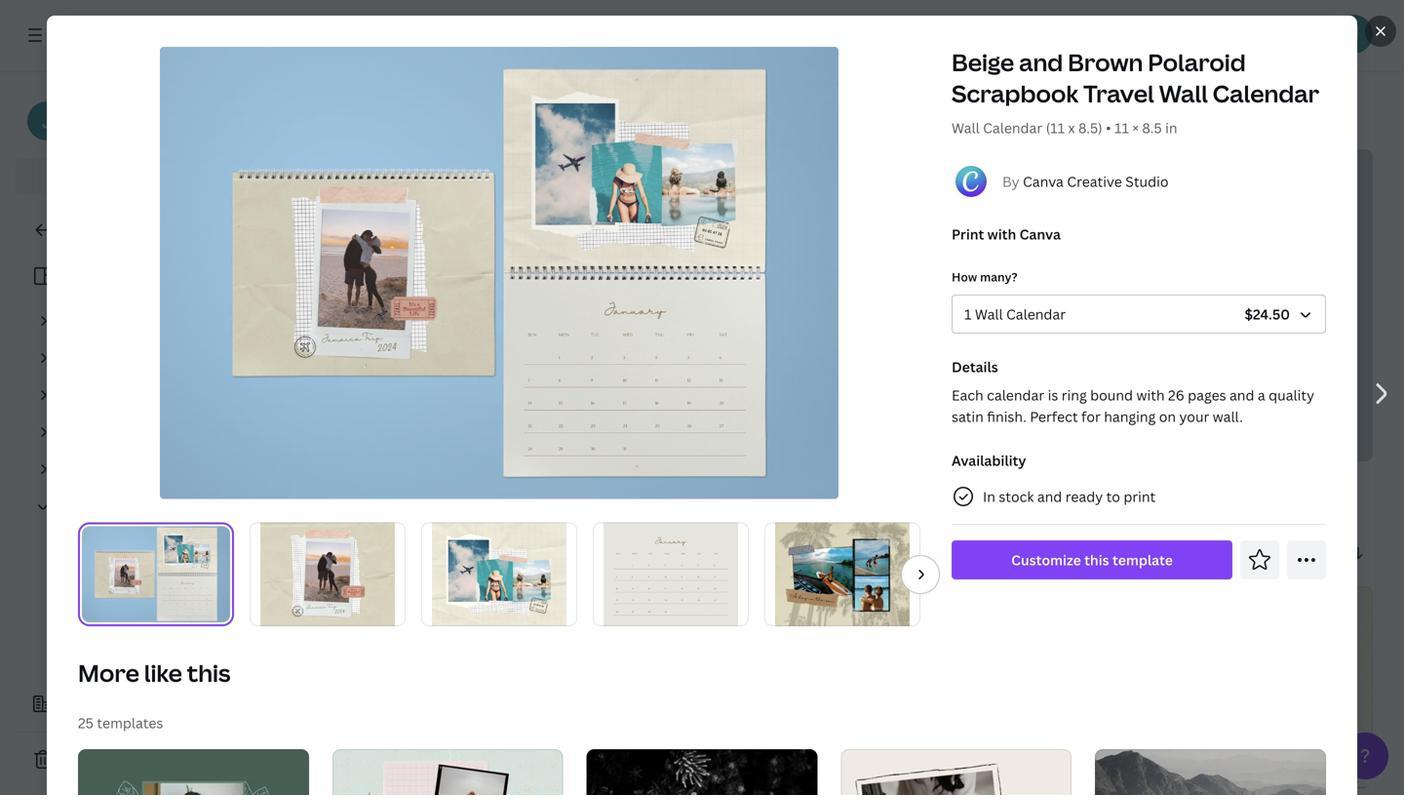 Task type: describe. For each thing, give the bounding box(es) containing it.
products
[[102, 497, 162, 516]]

creative inside colorful woman scrapbook tr wall calendar by canva creative st
[[1346, 776, 1393, 792]]

workers,
[[515, 285, 578, 306]]

beige scrapbook couple wall calendar link
[[985, 753, 1242, 774]]

free
[[301, 361, 331, 382]]

all
[[1062, 495, 1078, 514]]

x
[[1069, 119, 1076, 137]]

colorful
[[1211, 754, 1265, 773]]

documents and office
[[82, 534, 227, 553]]

woman
[[1268, 754, 1318, 773]]

use
[[351, 310, 377, 331]]

get
[[91, 167, 115, 186]]

0 horizontal spatial this
[[187, 657, 231, 689]]

26
[[1169, 386, 1185, 404]]

theme button
[[736, 485, 827, 524]]

quality
[[1269, 386, 1315, 404]]

customize this template link
[[952, 541, 1233, 580]]

is
[[1048, 386, 1059, 404]]

25 templates
[[78, 714, 163, 732]]

availability
[[952, 451, 1027, 470]]

and inside beige and brown polaroid scrapbook travel wall calendar wall calendar (11 x 8.5) • 11 × 8.5 in
[[1020, 46, 1064, 78]]

bound
[[1091, 386, 1134, 404]]

2 horizontal spatial templates
[[516, 225, 675, 268]]

a inside create a gift for yourself, co-workers, and loved ones that they'll use the whole year-round. take inspiration from wall calendar designs you can personalize and give away from our free templates.
[[354, 285, 363, 306]]

print-
[[530, 495, 567, 514]]

1 for 1
[[387, 496, 394, 512]]

calendar inside details each calendar is ring bound with 26 pages and a quality satin finish. perfect for hanging on your wall.
[[987, 386, 1045, 404]]

give
[[616, 336, 646, 357]]

print for print products
[[66, 497, 98, 516]]

details each calendar is ring bound with 26 pages and a quality satin finish. perfect for hanging on your wall.
[[952, 358, 1315, 426]]

template
[[1113, 551, 1174, 569]]

wall calendar by canva creative st link
[[1211, 774, 1405, 794]]

1 vertical spatial colorful watercolor scrapbook couple wall calendar image
[[841, 749, 1072, 795]]

all
[[308, 495, 326, 514]]

clear
[[1024, 495, 1059, 514]]

photos and gifts inside button
[[82, 571, 189, 590]]

top level navigation element
[[172, 16, 772, 55]]

ones
[[660, 285, 696, 306]]

print
[[1124, 487, 1156, 506]]

a inside details each calendar is ring bound with 26 pages and a quality satin finish. perfect for hanging on your wall.
[[1259, 386, 1266, 404]]

round.
[[498, 310, 547, 331]]

colorful scrapbook woman wall calendar image
[[333, 749, 564, 795]]

8.5)
[[1079, 119, 1103, 137]]

clear all (1)
[[1024, 495, 1098, 514]]

69
[[269, 542, 287, 561]]

marketing
[[82, 645, 147, 664]]

style
[[659, 495, 693, 514]]

for inside details each calendar is ring bound with 26 pages and a quality satin finish. perfect for hanging on your wall.
[[1082, 407, 1101, 426]]

studio inside beige scrapbook couple wall calendar wall calendar by canva creative studio
[[1171, 776, 1208, 792]]

letter button
[[424, 485, 511, 524]]

filters
[[329, 495, 371, 514]]

wall calendar templates
[[301, 225, 675, 268]]

print products
[[66, 497, 162, 516]]

they'll
[[301, 310, 347, 331]]

our
[[732, 336, 758, 357]]

marketing materials button
[[74, 636, 242, 673]]

whole
[[410, 310, 455, 331]]

2 by from the left
[[615, 776, 629, 792]]

wall inside "how many?" button
[[976, 305, 1004, 323]]

wall calendar
[[548, 105, 639, 123]]

print with canva
[[952, 225, 1061, 243]]

1 by from the left
[[840, 776, 854, 792]]

theme
[[748, 495, 792, 514]]

trash
[[62, 751, 98, 769]]

in stock and ready to print
[[983, 487, 1156, 506]]

scrapbook inside colorful woman scrapbook tr wall calendar by canva creative st
[[1322, 754, 1393, 773]]

customize this template
[[1012, 551, 1174, 569]]

office
[[189, 534, 227, 553]]

canva creative studio link
[[1023, 172, 1169, 191]]

beige scrapbook couple wall calendar wall calendar by canva creative studio
[[985, 754, 1242, 792]]

in
[[1166, 119, 1178, 137]]

letter
[[436, 495, 476, 514]]

style button
[[648, 485, 728, 524]]

creative inside beige scrapbook couple wall calendar wall calendar by canva creative studio
[[1121, 776, 1168, 792]]

calendar inside create a gift for yourself, co-workers, and loved ones that they'll use the whole year-round. take inspiration from wall calendar designs you can personalize and give away from our free templates.
[[301, 336, 366, 357]]

home
[[269, 105, 308, 123]]

how many?
[[952, 269, 1018, 285]]

how
[[952, 269, 978, 285]]

0 vertical spatial colorful watercolor scrapbook couple wall calendar image
[[720, 587, 923, 743]]

brown
[[1069, 46, 1144, 78]]

photos and gifts button
[[74, 562, 242, 599]]

print-ready button
[[519, 485, 640, 524]]

wall.
[[1213, 407, 1244, 426]]

stock
[[999, 487, 1035, 506]]

beige and brown polaroid scrapbook travel wall calendar wall calendar (11 x 8.5) • 11 × 8.5 in
[[952, 46, 1320, 137]]

wall
[[713, 310, 743, 331]]

1 for 1 wall calendar
[[965, 305, 972, 323]]

photos inside button
[[82, 571, 129, 590]]

1 wall calendar
[[965, 305, 1066, 323]]

create
[[301, 285, 351, 306]]

you
[[431, 336, 459, 357]]

polaroid
[[1149, 46, 1247, 78]]

pro
[[163, 167, 186, 186]]

more
[[78, 657, 139, 689]]

tr
[[1396, 754, 1405, 773]]



Task type: locate. For each thing, give the bounding box(es) containing it.
get canva pro
[[91, 167, 186, 186]]

photos down the top level navigation element
[[410, 105, 456, 123]]

0 horizontal spatial calendar
[[301, 336, 366, 357]]

like
[[144, 657, 182, 689]]

25
[[78, 714, 94, 732]]

yourself,
[[422, 285, 487, 306]]

0 horizontal spatial ready
[[567, 495, 605, 514]]

by
[[1003, 172, 1020, 191]]

0 horizontal spatial wall calendar by canva creative studio link
[[534, 774, 757, 794]]

hanging
[[1105, 407, 1156, 426]]

wall inside colorful woman scrapbook tr wall calendar by canva creative st
[[1211, 776, 1235, 792]]

all filters
[[308, 495, 371, 514]]

1 down how
[[965, 305, 972, 323]]

1 horizontal spatial photos and gifts
[[410, 105, 517, 123]]

0 horizontal spatial wall calendar by canva creative studio
[[534, 776, 757, 792]]

black and white underwater modern minimal quote wall calendar image
[[587, 749, 818, 795]]

1 horizontal spatial calendar
[[372, 225, 510, 268]]

pages
[[1189, 386, 1227, 404]]

this right like
[[187, 657, 231, 689]]

trash link
[[16, 741, 254, 780]]

1 horizontal spatial ready
[[1066, 487, 1104, 506]]

8.5
[[1143, 119, 1163, 137]]

gifts down the top level navigation element
[[488, 105, 517, 123]]

year-
[[459, 310, 498, 331]]

1 horizontal spatial this
[[1085, 551, 1110, 569]]

ring
[[1062, 386, 1088, 404]]

colorful watercolor scrapbook couple wall calendar image
[[720, 587, 923, 743], [841, 749, 1072, 795]]

0 horizontal spatial a
[[354, 285, 363, 306]]

1 vertical spatial this
[[187, 657, 231, 689]]

this
[[1085, 551, 1110, 569], [187, 657, 231, 689]]

gifts down documents and office button
[[160, 571, 189, 590]]

1 vertical spatial from
[[692, 336, 728, 357]]

1 vertical spatial beige
[[985, 754, 1022, 773]]

2 wall calendar by canva creative studio link from the left
[[534, 774, 757, 794]]

0 horizontal spatial for
[[396, 285, 418, 306]]

more like this
[[78, 657, 231, 689]]

canva inside colorful woman scrapbook tr wall calendar by canva creative st
[[1308, 776, 1343, 792]]

a
[[354, 285, 363, 306], [1259, 386, 1266, 404]]

color
[[935, 495, 971, 514]]

calendar down they'll
[[301, 336, 366, 357]]

gifts inside button
[[160, 571, 189, 590]]

1 vertical spatial 1
[[387, 496, 394, 512]]

your
[[1180, 407, 1210, 426]]

0 horizontal spatial print
[[66, 497, 98, 516]]

each
[[952, 386, 984, 404]]

0 vertical spatial a
[[354, 285, 363, 306]]

scrapbook left tr
[[1322, 754, 1393, 773]]

by inside beige scrapbook couple wall calendar wall calendar by canva creative studio
[[1066, 776, 1080, 792]]

0 vertical spatial photos
[[410, 105, 456, 123]]

for down ring
[[1082, 407, 1101, 426]]

1 horizontal spatial photos
[[410, 105, 456, 123]]

from down wall
[[692, 336, 728, 357]]

1 right filters
[[387, 496, 394, 512]]

gift
[[367, 285, 392, 306]]

with up many?
[[988, 225, 1017, 243]]

1 horizontal spatial a
[[1259, 386, 1266, 404]]

print left products
[[66, 497, 98, 516]]

1 horizontal spatial for
[[1082, 407, 1101, 426]]

canva inside get canva pro button
[[118, 167, 160, 186]]

wall calendar by canva creative studio link
[[759, 774, 982, 794], [534, 774, 757, 794], [985, 774, 1208, 794]]

1 horizontal spatial wall calendar by canva creative studio
[[759, 776, 982, 792]]

photos down 'documents'
[[82, 571, 129, 590]]

1 wall calendar by canva creative studio from the left
[[759, 776, 982, 792]]

1 horizontal spatial 1
[[965, 305, 972, 323]]

templates up trash link in the bottom left of the page
[[97, 714, 163, 732]]

beige inside beige scrapbook couple wall calendar wall calendar by canva creative studio
[[985, 754, 1022, 773]]

0 vertical spatial gifts
[[488, 105, 517, 123]]

(1)
[[1081, 495, 1098, 514]]

How many? button
[[952, 295, 1327, 334]]

a left gift
[[354, 285, 363, 306]]

calendar up the finish.
[[987, 386, 1045, 404]]

0 vertical spatial templates
[[516, 225, 675, 268]]

templates for 69 templates
[[290, 542, 357, 561]]

scrapbook up (11
[[952, 78, 1079, 109]]

1 horizontal spatial print
[[952, 225, 985, 243]]

gifts
[[488, 105, 517, 123], [160, 571, 189, 590]]

templates
[[516, 225, 675, 268], [290, 542, 357, 561], [97, 714, 163, 732]]

green feminine florals parents and baby wall calendar image
[[78, 749, 309, 795]]

beige inside beige and brown polaroid scrapbook travel wall calendar wall calendar (11 x 8.5) • 11 × 8.5 in
[[952, 46, 1015, 78]]

1 horizontal spatial wall calendar by canva creative studio link
[[759, 774, 982, 794]]

1 vertical spatial photos and gifts
[[82, 571, 189, 590]]

create a blank wall calendar element
[[269, 586, 471, 743]]

1 vertical spatial with
[[1137, 386, 1166, 404]]

from down ones
[[673, 310, 709, 331]]

1 horizontal spatial gifts
[[488, 105, 517, 123]]

scrapbook left couple
[[1025, 754, 1096, 773]]

scrapbook inside beige and brown polaroid scrapbook travel wall calendar wall calendar (11 x 8.5) • 11 × 8.5 in
[[952, 78, 1079, 109]]

templates up loved
[[516, 225, 675, 268]]

calendar inside colorful woman scrapbook tr wall calendar by canva creative st
[[1237, 776, 1289, 792]]

marketing materials
[[82, 645, 212, 664]]

photos and gifts down the top level navigation element
[[410, 105, 517, 123]]

calendar
[[372, 225, 510, 268], [301, 336, 366, 357], [987, 386, 1045, 404]]

$24.50
[[1245, 305, 1291, 323]]

satin
[[952, 407, 984, 426]]

beige
[[952, 46, 1015, 78], [985, 754, 1022, 773]]

1 vertical spatial for
[[1082, 407, 1101, 426]]

this left template
[[1085, 551, 1110, 569]]

designs
[[370, 336, 427, 357]]

many?
[[981, 269, 1018, 285]]

templates right 69
[[290, 542, 357, 561]]

materials
[[151, 645, 212, 664]]

canva inside beige scrapbook couple wall calendar wall calendar by canva creative studio
[[1083, 776, 1118, 792]]

print for print with canva
[[952, 225, 985, 243]]

0 vertical spatial for
[[396, 285, 418, 306]]

1 filter options selected element
[[379, 493, 402, 516]]

ready inside "button"
[[567, 495, 605, 514]]

2 wall calendar by canva creative studio from the left
[[534, 776, 757, 792]]

and inside details each calendar is ring bound with 26 pages and a quality satin finish. perfect for hanging on your wall.
[[1230, 386, 1255, 404]]

st
[[1396, 776, 1405, 792]]

0 horizontal spatial 1
[[387, 496, 394, 512]]

0 vertical spatial beige
[[952, 46, 1015, 78]]

with left 26
[[1137, 386, 1166, 404]]

create a gift for yourself, co-workers, and loved ones that they'll use the whole year-round. take inspiration from wall calendar designs you can personalize and give away from our free templates.
[[301, 285, 758, 382]]

2 vertical spatial calendar
[[987, 386, 1045, 404]]

1 wall calendar by canva creative studio link from the left
[[759, 774, 982, 794]]

•
[[1107, 119, 1112, 137]]

white and grey nature photo modern minimal wall calendar image
[[1096, 749, 1327, 795]]

print-ready
[[530, 495, 605, 514]]

take
[[551, 310, 584, 331]]

print products link
[[59, 488, 242, 525]]

photos
[[410, 105, 456, 123], [82, 571, 129, 590]]

scrapbook
[[952, 78, 1079, 109], [1025, 754, 1096, 773], [1322, 754, 1393, 773]]

travel
[[1084, 78, 1155, 109]]

print up how
[[952, 225, 985, 243]]

canva
[[118, 167, 160, 186], [1023, 172, 1064, 191], [1020, 225, 1061, 243], [857, 776, 892, 792], [632, 776, 667, 792], [1083, 776, 1118, 792], [1308, 776, 1343, 792]]

1 horizontal spatial templates
[[290, 542, 357, 561]]

1 vertical spatial calendar
[[301, 336, 366, 357]]

colorful woman scrapbook travel wall calendar image
[[1172, 587, 1374, 743]]

0 horizontal spatial gifts
[[160, 571, 189, 590]]

get canva pro button
[[16, 158, 254, 195]]

3 by from the left
[[1066, 776, 1080, 792]]

for
[[396, 285, 418, 306], [1082, 407, 1101, 426]]

0 vertical spatial print
[[952, 225, 985, 243]]

0 vertical spatial 1
[[965, 305, 972, 323]]

beige for scrapbook
[[985, 754, 1022, 773]]

details
[[952, 358, 999, 376]]

1 vertical spatial photos
[[82, 571, 129, 590]]

1 vertical spatial templates
[[290, 542, 357, 561]]

by canva creative studio
[[1003, 172, 1169, 191]]

documents
[[82, 534, 158, 553]]

colorful woman scrapbook tr wall calendar by canva creative st
[[1211, 754, 1405, 792]]

templates for 25 templates
[[97, 714, 163, 732]]

2 vertical spatial templates
[[97, 714, 163, 732]]

photos and gifts
[[410, 105, 517, 123], [82, 571, 189, 590]]

3 wall calendar by canva creative studio link from the left
[[985, 774, 1208, 794]]

2 horizontal spatial wall calendar by canva creative studio link
[[985, 774, 1208, 794]]

the
[[381, 310, 406, 331]]

None search field
[[819, 16, 1053, 55]]

colorful woman scrapbook tr link
[[1211, 753, 1405, 774]]

scrapbook inside beige scrapbook couple wall calendar wall calendar by canva creative studio
[[1025, 754, 1096, 773]]

wall calendar by canva creative studio for second wall calendar by canva creative studio link from left
[[534, 776, 757, 792]]

0 horizontal spatial photos and gifts
[[82, 571, 189, 590]]

wall calendar by canva creative studio
[[759, 776, 982, 792], [534, 776, 757, 792]]

1
[[965, 305, 972, 323], [387, 496, 394, 512]]

loved
[[614, 285, 656, 306]]

2 horizontal spatial calendar
[[987, 386, 1045, 404]]

home link
[[269, 103, 308, 125]]

0 vertical spatial from
[[673, 310, 709, 331]]

for right gift
[[396, 285, 418, 306]]

1 vertical spatial print
[[66, 497, 98, 516]]

for inside create a gift for yourself, co-workers, and loved ones that they'll use the whole year-round. take inspiration from wall calendar designs you can personalize and give away from our free templates.
[[396, 285, 418, 306]]

on
[[1160, 407, 1177, 426]]

0 horizontal spatial photos
[[82, 571, 129, 590]]

wall calendar templates image
[[957, 149, 1374, 461], [999, 190, 1332, 426]]

personalize
[[494, 336, 580, 357]]

away
[[650, 336, 688, 357]]

1 horizontal spatial with
[[1137, 386, 1166, 404]]

color button
[[923, 485, 1006, 524]]

inspiration
[[588, 310, 669, 331]]

to
[[1107, 487, 1121, 506]]

0 vertical spatial this
[[1085, 551, 1110, 569]]

0 vertical spatial with
[[988, 225, 1017, 243]]

a left quality
[[1259, 386, 1266, 404]]

1 vertical spatial a
[[1259, 386, 1266, 404]]

4 by from the left
[[1291, 776, 1305, 792]]

1 vertical spatial gifts
[[160, 571, 189, 590]]

×
[[1133, 119, 1140, 137]]

1 inside "how many?" button
[[965, 305, 972, 323]]

0 horizontal spatial with
[[988, 225, 1017, 243]]

calendars
[[117, 608, 184, 627]]

by inside colorful woman scrapbook tr wall calendar by canva creative st
[[1291, 776, 1305, 792]]

wall calendar by canva creative studio for third wall calendar by canva creative studio link from the right
[[759, 776, 982, 792]]

print
[[952, 225, 985, 243], [66, 497, 98, 516]]

beige for and
[[952, 46, 1015, 78]]

couple
[[1099, 754, 1147, 773]]

0 vertical spatial photos and gifts
[[410, 105, 517, 123]]

with inside details each calendar is ring bound with 26 pages and a quality satin finish. perfect for hanging on your wall.
[[1137, 386, 1166, 404]]

calendar up yourself,
[[372, 225, 510, 268]]

0 horizontal spatial templates
[[97, 714, 163, 732]]

studio
[[1126, 172, 1169, 191], [945, 776, 982, 792], [720, 776, 757, 792], [1171, 776, 1208, 792]]

beige and brown polaroid scrapbook travel wall calendar image
[[260, 523, 395, 627], [432, 523, 567, 627], [604, 523, 739, 627], [776, 523, 910, 627], [495, 587, 697, 743]]

in
[[983, 487, 996, 506]]

0 vertical spatial calendar
[[372, 225, 510, 268]]

photos and gifts up wall calendars
[[82, 571, 189, 590]]

that
[[700, 285, 731, 306]]

can
[[463, 336, 490, 357]]

calendar inside "how many?" button
[[1007, 305, 1066, 323]]



Task type: vqa. For each thing, say whether or not it's contained in the screenshot.
bruising).
no



